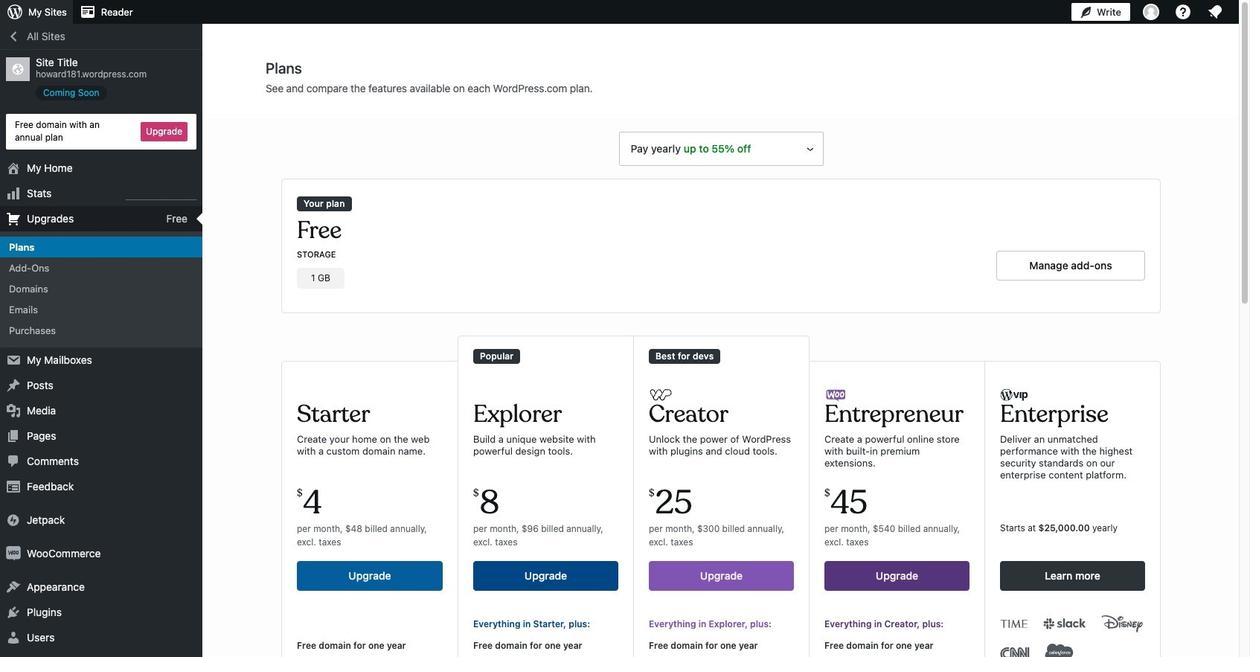 Task type: describe. For each thing, give the bounding box(es) containing it.
highest hourly views 0 image
[[126, 190, 197, 200]]

my profile image
[[1143, 4, 1160, 20]]

help image
[[1175, 3, 1193, 21]]

1 img image from the top
[[6, 513, 21, 527]]



Task type: locate. For each thing, give the bounding box(es) containing it.
0 vertical spatial img image
[[6, 513, 21, 527]]

manage your notifications image
[[1207, 3, 1225, 21]]

img image
[[6, 513, 21, 527], [6, 546, 21, 561]]

1 vertical spatial img image
[[6, 546, 21, 561]]

2 img image from the top
[[6, 546, 21, 561]]



Task type: vqa. For each thing, say whether or not it's contained in the screenshot.
topmost Img
yes



